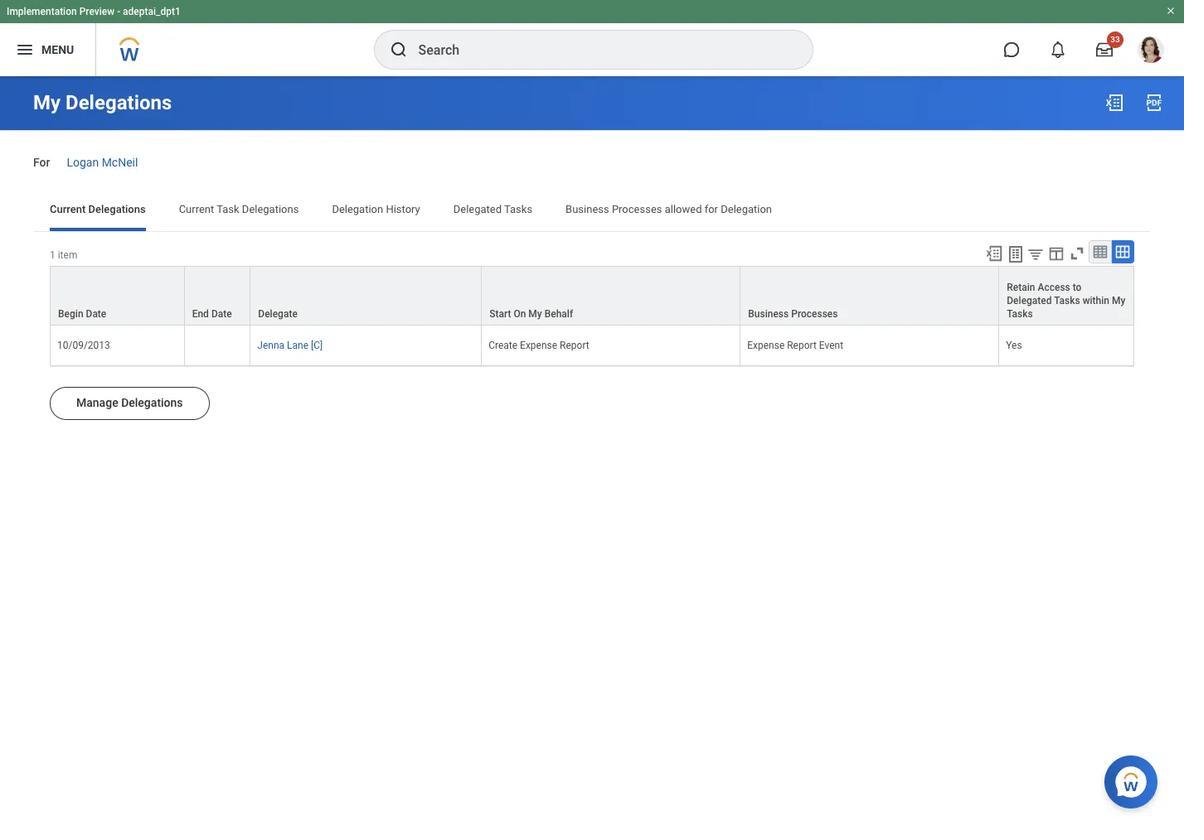 Task type: vqa. For each thing, say whether or not it's contained in the screenshot.
33 button
yes



Task type: describe. For each thing, give the bounding box(es) containing it.
delegations for manage delegations
[[121, 396, 183, 410]]

on
[[514, 308, 526, 320]]

adeptai_dpt1
[[123, 6, 181, 17]]

menu button
[[0, 23, 96, 76]]

event
[[819, 340, 843, 351]]

0 horizontal spatial my
[[33, 91, 61, 114]]

logan mcneil link
[[67, 153, 138, 169]]

justify image
[[15, 40, 35, 60]]

processes for business processes
[[791, 308, 838, 320]]

end
[[192, 308, 209, 320]]

33 button
[[1086, 32, 1124, 68]]

processes for business processes allowed for delegation
[[612, 203, 662, 215]]

delegated inside tab list
[[453, 203, 502, 215]]

1 expense from the left
[[520, 340, 557, 351]]

2 horizontal spatial tasks
[[1054, 295, 1080, 307]]

[c]
[[311, 340, 323, 351]]

logan
[[67, 156, 99, 169]]

tab list inside my delegations main content
[[33, 191, 1151, 231]]

toolbar inside my delegations main content
[[978, 240, 1134, 266]]

manage
[[76, 396, 118, 410]]

1 delegation from the left
[[332, 203, 383, 215]]

delegations for current delegations
[[88, 203, 146, 215]]

create expense report element
[[489, 337, 589, 351]]

close environment banner image
[[1166, 6, 1176, 16]]

begin
[[58, 308, 83, 320]]

current for current delegations
[[50, 203, 86, 215]]

jenna lane [c]
[[257, 340, 323, 351]]

create expense report
[[489, 340, 589, 351]]

export to excel image for delegations
[[1105, 93, 1125, 113]]

item
[[58, 249, 77, 261]]

delegate
[[258, 308, 298, 320]]

jenna
[[257, 340, 285, 351]]

expense report event
[[747, 340, 843, 351]]

my inside the start on my behalf popup button
[[529, 308, 542, 320]]

my inside retain access to delegated tasks within my tasks
[[1112, 295, 1126, 307]]

jenna lane [c] link
[[257, 337, 323, 351]]

cell inside my delegations main content
[[185, 326, 251, 366]]

business for business processes allowed for delegation
[[566, 203, 609, 215]]

export to excel image for item
[[985, 244, 1003, 263]]

expand table image
[[1115, 244, 1131, 260]]

begin date button
[[51, 267, 184, 325]]

to
[[1073, 282, 1082, 293]]

delegations right task
[[242, 203, 299, 215]]

for
[[33, 156, 50, 169]]

inbox large image
[[1096, 41, 1113, 58]]

33
[[1111, 35, 1120, 44]]

business processes button
[[741, 267, 999, 325]]

mcneil
[[102, 156, 138, 169]]

notifications large image
[[1050, 41, 1066, 58]]

current task delegations
[[179, 203, 299, 215]]

export to worksheets image
[[1006, 244, 1026, 264]]

business processes allowed for delegation
[[566, 203, 772, 215]]

retain access to delegated tasks within my tasks button
[[1000, 267, 1134, 325]]

retain access to delegated tasks within my tasks
[[1007, 282, 1126, 320]]

1
[[50, 249, 55, 261]]

menu
[[41, 43, 74, 56]]

menu banner
[[0, 0, 1184, 76]]



Task type: locate. For each thing, give the bounding box(es) containing it.
business
[[566, 203, 609, 215], [748, 308, 789, 320]]

delegations for my delegations
[[66, 91, 172, 114]]

1 vertical spatial my
[[1112, 295, 1126, 307]]

1 horizontal spatial delegated
[[1007, 295, 1052, 307]]

1 date from the left
[[86, 308, 106, 320]]

view printable version (pdf) image
[[1144, 93, 1164, 113]]

report down behalf
[[560, 340, 589, 351]]

delegate button
[[251, 267, 481, 325]]

0 vertical spatial tasks
[[504, 203, 532, 215]]

delegation right for
[[721, 203, 772, 215]]

access
[[1038, 282, 1070, 293]]

select to filter grid data image
[[1027, 245, 1045, 263]]

0 horizontal spatial expense
[[520, 340, 557, 351]]

delegated right history
[[453, 203, 502, 215]]

for
[[705, 203, 718, 215]]

delegation
[[332, 203, 383, 215], [721, 203, 772, 215]]

0 horizontal spatial export to excel image
[[985, 244, 1003, 263]]

2 expense from the left
[[747, 340, 785, 351]]

0 vertical spatial my
[[33, 91, 61, 114]]

Search Workday  search field
[[418, 32, 778, 68]]

2 delegation from the left
[[721, 203, 772, 215]]

2 date from the left
[[211, 308, 232, 320]]

delegation left history
[[332, 203, 383, 215]]

expense down start on my behalf in the top of the page
[[520, 340, 557, 351]]

allowed
[[665, 203, 702, 215]]

current for current task delegations
[[179, 203, 214, 215]]

my delegations
[[33, 91, 172, 114]]

implementation preview -   adeptai_dpt1
[[7, 6, 181, 17]]

report
[[560, 340, 589, 351], [787, 340, 817, 351]]

1 vertical spatial delegated
[[1007, 295, 1052, 307]]

expense
[[520, 340, 557, 351], [747, 340, 785, 351]]

1 row from the top
[[50, 266, 1134, 326]]

0 vertical spatial processes
[[612, 203, 662, 215]]

1 vertical spatial export to excel image
[[985, 244, 1003, 263]]

begin date
[[58, 308, 106, 320]]

tab list
[[33, 191, 1151, 231]]

search image
[[389, 40, 408, 60]]

click to view/edit grid preferences image
[[1047, 244, 1066, 263]]

row containing 10/09/2013
[[50, 326, 1134, 366]]

1 horizontal spatial report
[[787, 340, 817, 351]]

delegations up mcneil
[[66, 91, 172, 114]]

2 report from the left
[[787, 340, 817, 351]]

my down menu dropdown button
[[33, 91, 61, 114]]

1 horizontal spatial date
[[211, 308, 232, 320]]

processes inside popup button
[[791, 308, 838, 320]]

end date button
[[185, 267, 250, 325]]

delegated
[[453, 203, 502, 215], [1007, 295, 1052, 307]]

current left task
[[179, 203, 214, 215]]

start on my behalf
[[489, 308, 573, 320]]

0 horizontal spatial date
[[86, 308, 106, 320]]

1 horizontal spatial processes
[[791, 308, 838, 320]]

start
[[489, 308, 511, 320]]

2 vertical spatial tasks
[[1007, 308, 1033, 320]]

delegated inside retain access to delegated tasks within my tasks
[[1007, 295, 1052, 307]]

-
[[117, 6, 120, 17]]

processes left the allowed
[[612, 203, 662, 215]]

manage delegations button
[[50, 387, 209, 420]]

0 horizontal spatial delegated
[[453, 203, 502, 215]]

report left "event"
[[787, 340, 817, 351]]

export to excel image
[[1105, 93, 1125, 113], [985, 244, 1003, 263]]

business inside popup button
[[748, 308, 789, 320]]

export to excel image left export to worksheets image on the right top of page
[[985, 244, 1003, 263]]

date right the begin
[[86, 308, 106, 320]]

my right the within in the right of the page
[[1112, 295, 1126, 307]]

processes up expense report event element
[[791, 308, 838, 320]]

current up item
[[50, 203, 86, 215]]

date
[[86, 308, 106, 320], [211, 308, 232, 320]]

0 horizontal spatial tasks
[[504, 203, 532, 215]]

start on my behalf button
[[482, 267, 740, 325]]

row
[[50, 266, 1134, 326], [50, 326, 1134, 366]]

0 horizontal spatial business
[[566, 203, 609, 215]]

logan mcneil
[[67, 156, 138, 169]]

2 current from the left
[[179, 203, 214, 215]]

delegations
[[66, 91, 172, 114], [88, 203, 146, 215], [242, 203, 299, 215], [121, 396, 183, 410]]

business for business processes
[[748, 308, 789, 320]]

behalf
[[545, 308, 573, 320]]

export to excel image inside toolbar
[[985, 244, 1003, 263]]

1 horizontal spatial tasks
[[1007, 308, 1033, 320]]

profile logan mcneil image
[[1138, 36, 1164, 66]]

lane
[[287, 340, 309, 351]]

2 horizontal spatial my
[[1112, 295, 1126, 307]]

delegated down retain
[[1007, 295, 1052, 307]]

history
[[386, 203, 420, 215]]

export to excel image left view printable version (pdf) image
[[1105, 93, 1125, 113]]

row containing retain access to delegated tasks within my tasks
[[50, 266, 1134, 326]]

10/09/2013
[[57, 340, 110, 351]]

expense down business processes
[[747, 340, 785, 351]]

preview
[[79, 6, 115, 17]]

date for begin date
[[86, 308, 106, 320]]

1 current from the left
[[50, 203, 86, 215]]

1 horizontal spatial export to excel image
[[1105, 93, 1125, 113]]

delegation history
[[332, 203, 420, 215]]

end date
[[192, 308, 232, 320]]

1 vertical spatial tasks
[[1054, 295, 1080, 307]]

task
[[217, 203, 239, 215]]

0 horizontal spatial report
[[560, 340, 589, 351]]

expense report event element
[[747, 337, 843, 351]]

current
[[50, 203, 86, 215], [179, 203, 214, 215]]

create
[[489, 340, 518, 351]]

delegations down mcneil
[[88, 203, 146, 215]]

0 vertical spatial delegated
[[453, 203, 502, 215]]

implementation
[[7, 6, 77, 17]]

table image
[[1092, 244, 1109, 260]]

my delegations main content
[[0, 76, 1184, 488]]

row up 'create expense report' element
[[50, 266, 1134, 326]]

0 vertical spatial business
[[566, 203, 609, 215]]

date for end date
[[211, 308, 232, 320]]

delegations right the manage
[[121, 396, 183, 410]]

tasks
[[504, 203, 532, 215], [1054, 295, 1080, 307], [1007, 308, 1033, 320]]

1 vertical spatial business
[[748, 308, 789, 320]]

1 report from the left
[[560, 340, 589, 351]]

tasks inside tab list
[[504, 203, 532, 215]]

2 row from the top
[[50, 326, 1134, 366]]

cell
[[185, 326, 251, 366]]

manage delegations
[[76, 396, 183, 410]]

2 vertical spatial my
[[529, 308, 542, 320]]

retain
[[1007, 282, 1035, 293]]

current delegations
[[50, 203, 146, 215]]

business processes
[[748, 308, 838, 320]]

processes
[[612, 203, 662, 215], [791, 308, 838, 320]]

1 horizontal spatial current
[[179, 203, 214, 215]]

delegated tasks
[[453, 203, 532, 215]]

1 vertical spatial processes
[[791, 308, 838, 320]]

1 horizontal spatial my
[[529, 308, 542, 320]]

my right on
[[529, 308, 542, 320]]

1 horizontal spatial delegation
[[721, 203, 772, 215]]

0 vertical spatial export to excel image
[[1105, 93, 1125, 113]]

0 horizontal spatial current
[[50, 203, 86, 215]]

tab list containing current delegations
[[33, 191, 1151, 231]]

1 horizontal spatial business
[[748, 308, 789, 320]]

fullscreen image
[[1068, 244, 1086, 263]]

my
[[33, 91, 61, 114], [1112, 295, 1126, 307], [529, 308, 542, 320]]

processes inside tab list
[[612, 203, 662, 215]]

toolbar
[[978, 240, 1134, 266]]

delegations inside button
[[121, 396, 183, 410]]

0 horizontal spatial delegation
[[332, 203, 383, 215]]

row down behalf
[[50, 326, 1134, 366]]

1 item
[[50, 249, 77, 261]]

0 horizontal spatial processes
[[612, 203, 662, 215]]

date right end
[[211, 308, 232, 320]]

1 horizontal spatial expense
[[747, 340, 785, 351]]

within
[[1083, 295, 1110, 307]]

yes
[[1006, 340, 1022, 351]]



